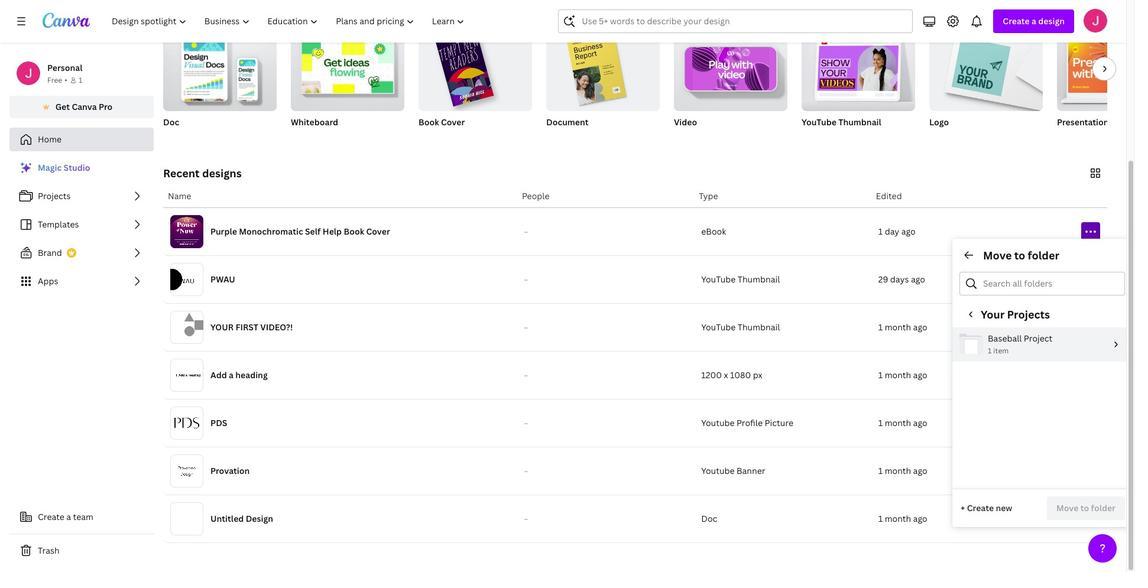 Task type: vqa. For each thing, say whether or not it's contained in the screenshot.
the Folders button
no



Task type: describe. For each thing, give the bounding box(es) containing it.
add a heading
[[211, 370, 268, 381]]

home link
[[9, 128, 154, 151]]

create a design
[[1003, 15, 1065, 27]]

you might want to try...
[[163, 2, 283, 17]]

1 day ago
[[879, 226, 916, 237]]

create a team button
[[9, 506, 154, 529]]

monochromatic
[[239, 226, 303, 237]]

list containing magic studio
[[9, 156, 154, 293]]

magic studio link
[[9, 156, 154, 180]]

youtube for 29
[[702, 274, 736, 285]]

group for book cover
[[419, 26, 532, 111]]

designs
[[202, 166, 242, 180]]

to inside move to folder button
[[1081, 503, 1090, 514]]

design
[[246, 513, 273, 525]]

+ create new
[[961, 503, 1013, 514]]

profile
[[737, 418, 763, 429]]

0 vertical spatial to
[[246, 2, 257, 17]]

0 vertical spatial move
[[984, 248, 1012, 263]]

whiteboard group
[[291, 26, 405, 143]]

5 1 month ago from the top
[[879, 513, 928, 525]]

recent
[[163, 166, 200, 180]]

free •
[[47, 75, 67, 85]]

youtube for 1
[[702, 322, 736, 333]]

presentation
[[1058, 117, 1109, 128]]

0 vertical spatial move to folder
[[984, 248, 1060, 263]]

projects inside list
[[38, 190, 71, 202]]

try...
[[259, 2, 283, 17]]

magic studio
[[38, 162, 90, 173]]

untitled
[[211, 513, 244, 525]]

youtube banner
[[702, 466, 766, 477]]

help
[[323, 226, 342, 237]]

templates
[[38, 219, 79, 230]]

create a design button
[[994, 9, 1075, 33]]

item
[[994, 346, 1009, 356]]

your
[[211, 322, 234, 333]]

book cover group
[[419, 26, 532, 143]]

get canva pro button
[[9, 96, 154, 118]]

projects link
[[9, 185, 154, 208]]

home
[[38, 134, 62, 145]]

trash link
[[9, 539, 154, 563]]

(16:9)
[[1111, 117, 1134, 128]]

1200 x 1080 px
[[702, 370, 763, 381]]

baseball
[[988, 333, 1022, 344]]

cover inside group
[[441, 117, 465, 128]]

video
[[674, 117, 697, 128]]

brand
[[38, 247, 62, 258]]

create a team
[[38, 512, 93, 523]]

move to folder button
[[1047, 497, 1126, 521]]

1 vertical spatial projects
[[1008, 308, 1050, 322]]

29 days ago
[[879, 274, 926, 285]]

get canva pro
[[55, 101, 113, 112]]

-- for purple monochromatic self help book cover
[[525, 229, 528, 235]]

1 horizontal spatial to
[[1015, 248, 1026, 263]]

your
[[981, 308, 1005, 322]]

ago for pwau
[[911, 274, 926, 285]]

ago for provation
[[914, 466, 928, 477]]

1 month ago for profile
[[879, 418, 928, 429]]

month for x
[[885, 370, 912, 381]]

-- for your first video?!
[[525, 325, 528, 331]]

create for create a team
[[38, 512, 64, 523]]

x
[[724, 370, 728, 381]]

1 month ago for x
[[879, 370, 928, 381]]

youtube thumbnail for 1 month ago
[[702, 322, 780, 333]]

pwau
[[211, 274, 235, 285]]

day
[[885, 226, 900, 237]]

1 month ago for thumbnail
[[879, 322, 928, 333]]

magic
[[38, 162, 62, 173]]

edited
[[876, 190, 902, 202]]

doc inside doc group
[[163, 117, 179, 128]]

book cover
[[419, 117, 465, 128]]

want
[[218, 2, 243, 17]]

ago for add a heading
[[914, 370, 928, 381]]

brand link
[[9, 241, 154, 265]]

ago for untitled design
[[914, 513, 928, 525]]

-- for pds
[[525, 421, 528, 426]]

group for whiteboard
[[291, 26, 405, 111]]

group for doc
[[163, 26, 277, 111]]

youtube profile picture
[[702, 418, 794, 429]]

pro
[[99, 101, 113, 112]]

james peterson image
[[1084, 9, 1108, 33]]

create inside button
[[967, 503, 994, 514]]

thumbnail for 29
[[738, 274, 780, 285]]

presentation (16:9)
[[1058, 117, 1134, 128]]

youtube for youtube profile picture
[[702, 418, 735, 429]]

video group
[[674, 26, 788, 143]]

your projects
[[981, 308, 1050, 322]]

pds
[[211, 418, 227, 429]]

youtube thumbnail for 29 days ago
[[702, 274, 780, 285]]

name
[[168, 190, 191, 202]]

-- for untitled design
[[525, 516, 528, 522]]

1200
[[702, 370, 722, 381]]

project
[[1024, 333, 1053, 344]]



Task type: locate. For each thing, give the bounding box(es) containing it.
0 vertical spatial youtube
[[802, 117, 837, 128]]

3 1 month ago from the top
[[879, 418, 928, 429]]

logo group
[[930, 26, 1043, 143]]

0 horizontal spatial to
[[246, 2, 257, 17]]

folder inside button
[[1092, 503, 1116, 514]]

youtube thumbnail group
[[802, 26, 916, 143]]

0 horizontal spatial projects
[[38, 190, 71, 202]]

2 horizontal spatial create
[[1003, 15, 1030, 27]]

1 horizontal spatial book
[[419, 117, 439, 128]]

type
[[699, 190, 718, 202]]

a for heading
[[229, 370, 234, 381]]

1 inside baseball project 1 item
[[988, 346, 992, 356]]

projects
[[38, 190, 71, 202], [1008, 308, 1050, 322]]

1 vertical spatial a
[[229, 370, 234, 381]]

recent designs
[[163, 166, 242, 180]]

a left design
[[1032, 15, 1037, 27]]

group for video
[[674, 26, 788, 111]]

ago for your first video?!
[[914, 322, 928, 333]]

document group
[[547, 26, 660, 143]]

2 month from the top
[[885, 370, 912, 381]]

1 vertical spatial book
[[344, 226, 364, 237]]

px
[[753, 370, 763, 381]]

2 vertical spatial to
[[1081, 503, 1090, 514]]

2 vertical spatial a
[[66, 512, 71, 523]]

month for thumbnail
[[885, 322, 912, 333]]

create left team
[[38, 512, 64, 523]]

a
[[1032, 15, 1037, 27], [229, 370, 234, 381], [66, 512, 71, 523]]

8 group from the left
[[1058, 26, 1136, 111]]

1 vertical spatial move
[[1057, 503, 1079, 514]]

doc group
[[163, 26, 277, 143]]

document
[[547, 117, 589, 128]]

might
[[185, 2, 215, 17]]

1 vertical spatial cover
[[366, 226, 390, 237]]

month for profile
[[885, 418, 912, 429]]

move inside button
[[1057, 503, 1079, 514]]

provation
[[211, 466, 250, 477]]

baseball project 1 item
[[988, 333, 1053, 356]]

0 horizontal spatial create
[[38, 512, 64, 523]]

move
[[984, 248, 1012, 263], [1057, 503, 1079, 514]]

month
[[885, 322, 912, 333], [885, 370, 912, 381], [885, 418, 912, 429], [885, 466, 912, 477], [885, 513, 912, 525]]

your first video?!
[[211, 322, 293, 333]]

move to folder
[[984, 248, 1060, 263], [1057, 503, 1116, 514]]

move to folder inside move to folder button
[[1057, 503, 1116, 514]]

ago for purple monochromatic self help book cover
[[902, 226, 916, 237]]

group for youtube thumbnail
[[802, 26, 916, 111]]

2 -- from the top
[[525, 277, 528, 283]]

0 vertical spatial a
[[1032, 15, 1037, 27]]

a for team
[[66, 512, 71, 523]]

youtube
[[802, 117, 837, 128], [702, 274, 736, 285], [702, 322, 736, 333]]

None search field
[[559, 9, 913, 33]]

presentation (16:9) group
[[1058, 26, 1136, 143]]

1 horizontal spatial cover
[[441, 117, 465, 128]]

top level navigation element
[[104, 9, 475, 33]]

first
[[236, 322, 258, 333]]

create left design
[[1003, 15, 1030, 27]]

0 vertical spatial doc
[[163, 117, 179, 128]]

youtube for youtube banner
[[702, 466, 735, 477]]

whiteboard
[[291, 117, 338, 128]]

a for design
[[1032, 15, 1037, 27]]

youtube thumbnail
[[802, 117, 882, 128], [702, 274, 780, 285], [702, 322, 780, 333]]

group for logo
[[930, 26, 1043, 111]]

new
[[996, 503, 1013, 514]]

•
[[65, 75, 67, 85]]

add
[[211, 370, 227, 381]]

purple
[[211, 226, 237, 237]]

3 -- from the top
[[525, 325, 528, 331]]

create right +
[[967, 503, 994, 514]]

a left team
[[66, 512, 71, 523]]

0 horizontal spatial cover
[[366, 226, 390, 237]]

projects up project
[[1008, 308, 1050, 322]]

1 vertical spatial to
[[1015, 248, 1026, 263]]

+ create new button
[[960, 497, 1014, 521]]

a right add
[[229, 370, 234, 381]]

5 group from the left
[[674, 26, 788, 111]]

group for document
[[547, 26, 660, 111]]

2 group from the left
[[291, 26, 405, 111]]

team
[[73, 512, 93, 523]]

1 vertical spatial folder
[[1092, 503, 1116, 514]]

1 vertical spatial youtube
[[702, 274, 736, 285]]

2 vertical spatial youtube thumbnail
[[702, 322, 780, 333]]

4 group from the left
[[547, 26, 660, 111]]

free
[[47, 75, 62, 85]]

Search all folders search field
[[984, 273, 1118, 295]]

5 month from the top
[[885, 513, 912, 525]]

1 for youtube profile picture
[[879, 418, 883, 429]]

logo
[[930, 117, 949, 128]]

group
[[163, 26, 277, 111], [291, 26, 405, 111], [419, 26, 532, 111], [547, 26, 660, 111], [674, 26, 788, 111], [802, 26, 916, 111], [930, 26, 1043, 111], [1058, 26, 1136, 111]]

1 for youtube thumbnail
[[879, 322, 883, 333]]

1 horizontal spatial projects
[[1008, 308, 1050, 322]]

thumbnail for 1
[[738, 322, 780, 333]]

0 vertical spatial youtube
[[702, 418, 735, 429]]

-- for pwau
[[525, 277, 528, 283]]

2 vertical spatial youtube
[[702, 322, 736, 333]]

2 horizontal spatial to
[[1081, 503, 1090, 514]]

design
[[1039, 15, 1065, 27]]

apps link
[[9, 270, 154, 293]]

heading
[[236, 370, 268, 381]]

book
[[419, 117, 439, 128], [344, 226, 364, 237]]

6 -- from the top
[[525, 468, 528, 474]]

1 for ebook
[[879, 226, 883, 237]]

create inside dropdown button
[[1003, 15, 1030, 27]]

Search search field
[[582, 10, 890, 33]]

0 vertical spatial projects
[[38, 190, 71, 202]]

0 vertical spatial book
[[419, 117, 439, 128]]

1 vertical spatial thumbnail
[[738, 274, 780, 285]]

1 month ago for banner
[[879, 466, 928, 477]]

4 -- from the top
[[525, 373, 528, 379]]

templates link
[[9, 213, 154, 237]]

book inside the book cover group
[[419, 117, 439, 128]]

folder
[[1028, 248, 1060, 263], [1092, 503, 1116, 514]]

5 -- from the top
[[525, 421, 528, 426]]

1 horizontal spatial doc
[[702, 513, 718, 525]]

youtube left banner
[[702, 466, 735, 477]]

0 horizontal spatial doc
[[163, 117, 179, 128]]

ago for pds
[[914, 418, 928, 429]]

0 vertical spatial folder
[[1028, 248, 1060, 263]]

banner
[[737, 466, 766, 477]]

0 horizontal spatial a
[[66, 512, 71, 523]]

personal
[[47, 62, 82, 73]]

1 month ago
[[879, 322, 928, 333], [879, 370, 928, 381], [879, 418, 928, 429], [879, 466, 928, 477], [879, 513, 928, 525]]

2 1 month ago from the top
[[879, 370, 928, 381]]

7 -- from the top
[[525, 516, 528, 522]]

1 1 month ago from the top
[[879, 322, 928, 333]]

ebook
[[702, 226, 727, 237]]

3 group from the left
[[419, 26, 532, 111]]

studio
[[64, 162, 90, 173]]

0 vertical spatial thumbnail
[[839, 117, 882, 128]]

trash
[[38, 545, 60, 557]]

month for banner
[[885, 466, 912, 477]]

4 1 month ago from the top
[[879, 466, 928, 477]]

1080
[[730, 370, 751, 381]]

2 vertical spatial thumbnail
[[738, 322, 780, 333]]

to
[[246, 2, 257, 17], [1015, 248, 1026, 263], [1081, 503, 1090, 514]]

1 -- from the top
[[525, 229, 528, 235]]

canva
[[72, 101, 97, 112]]

1 vertical spatial youtube thumbnail
[[702, 274, 780, 285]]

thumbnail
[[839, 117, 882, 128], [738, 274, 780, 285], [738, 322, 780, 333]]

doc down youtube banner
[[702, 513, 718, 525]]

create inside button
[[38, 512, 64, 523]]

1 horizontal spatial a
[[229, 370, 234, 381]]

a inside button
[[66, 512, 71, 523]]

0 horizontal spatial move
[[984, 248, 1012, 263]]

list
[[9, 156, 154, 293]]

+
[[961, 503, 966, 514]]

doc up recent
[[163, 117, 179, 128]]

untitled design
[[211, 513, 273, 525]]

self
[[305, 226, 321, 237]]

1 for 1200 x 1080 px
[[879, 370, 883, 381]]

29
[[879, 274, 889, 285]]

1 group from the left
[[163, 26, 277, 111]]

1 vertical spatial move to folder
[[1057, 503, 1116, 514]]

1 horizontal spatial move
[[1057, 503, 1079, 514]]

0 vertical spatial youtube thumbnail
[[802, 117, 882, 128]]

1 youtube from the top
[[702, 418, 735, 429]]

thumbnail inside 'group'
[[839, 117, 882, 128]]

1 vertical spatial youtube
[[702, 466, 735, 477]]

apps
[[38, 276, 58, 287]]

days
[[891, 274, 909, 285]]

7 group from the left
[[930, 26, 1043, 111]]

1 vertical spatial doc
[[702, 513, 718, 525]]

1 horizontal spatial create
[[967, 503, 994, 514]]

1 for doc
[[879, 513, 883, 525]]

6 group from the left
[[802, 26, 916, 111]]

a inside dropdown button
[[1032, 15, 1037, 27]]

create for create a design
[[1003, 15, 1030, 27]]

picture
[[765, 418, 794, 429]]

youtube thumbnail inside 'group'
[[802, 117, 882, 128]]

1
[[79, 75, 82, 85], [879, 226, 883, 237], [879, 322, 883, 333], [988, 346, 992, 356], [879, 370, 883, 381], [879, 418, 883, 429], [879, 466, 883, 477], [879, 513, 883, 525]]

purple monochromatic self help book cover
[[211, 226, 390, 237]]

1 for youtube banner
[[879, 466, 883, 477]]

3 month from the top
[[885, 418, 912, 429]]

youtube
[[702, 418, 735, 429], [702, 466, 735, 477]]

0 horizontal spatial folder
[[1028, 248, 1060, 263]]

baseball project list
[[953, 328, 1128, 362]]

0 horizontal spatial book
[[344, 226, 364, 237]]

people
[[522, 190, 550, 202]]

1 month from the top
[[885, 322, 912, 333]]

-- for add a heading
[[525, 373, 528, 379]]

2 youtube from the top
[[702, 466, 735, 477]]

1 horizontal spatial folder
[[1092, 503, 1116, 514]]

projects up templates
[[38, 190, 71, 202]]

video?!
[[260, 322, 293, 333]]

youtube left the profile on the bottom right
[[702, 418, 735, 429]]

ago
[[902, 226, 916, 237], [911, 274, 926, 285], [914, 322, 928, 333], [914, 370, 928, 381], [914, 418, 928, 429], [914, 466, 928, 477], [914, 513, 928, 525]]

0 vertical spatial cover
[[441, 117, 465, 128]]

2 horizontal spatial a
[[1032, 15, 1037, 27]]

4 month from the top
[[885, 466, 912, 477]]

-- for provation
[[525, 468, 528, 474]]

youtube inside 'group'
[[802, 117, 837, 128]]

you
[[163, 2, 183, 17]]

get
[[55, 101, 70, 112]]

doc
[[163, 117, 179, 128], [702, 513, 718, 525]]



